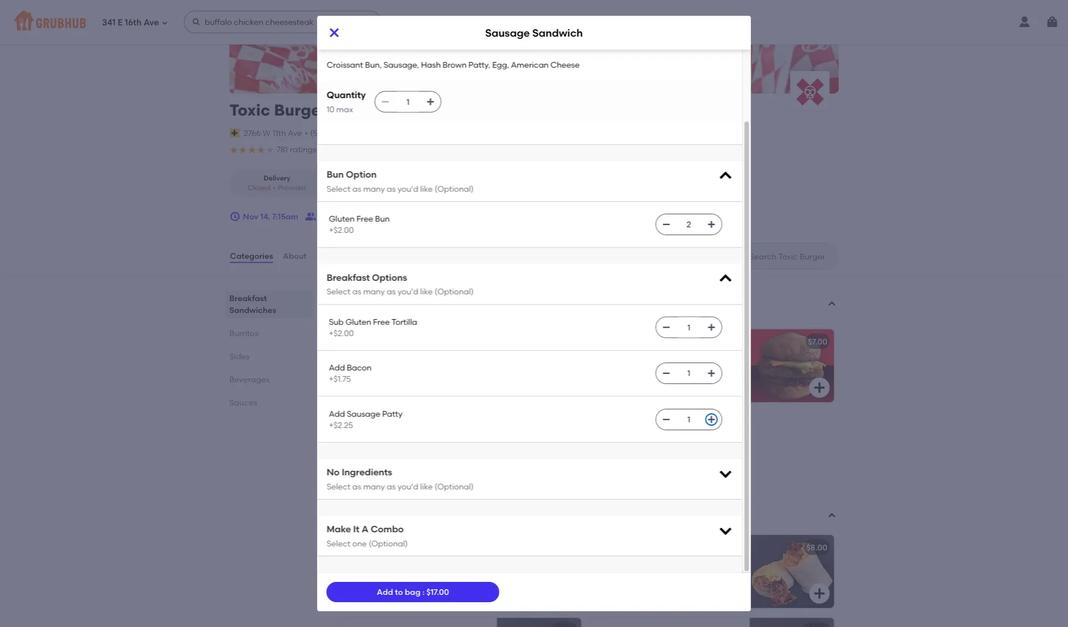 Task type: describe. For each thing, give the bounding box(es) containing it.
correct
[[487, 146, 512, 154]]

burritos inside burritos button
[[336, 509, 382, 523]]

add to bag : $17.00
[[377, 588, 449, 598]]

delivery closed • preorder
[[248, 174, 307, 192]]

burritos inside burritos tab
[[230, 329, 259, 338]]

:
[[423, 588, 425, 598]]

bun, for bacon sandwich image
[[636, 353, 653, 363]]

breakfast sandwiches tab
[[230, 293, 309, 316]]

$7.00
[[809, 337, 828, 347]]

breakfast inside button
[[336, 291, 394, 305]]

bacon inside add bacon +$1.75
[[347, 364, 372, 373]]

7:15am
[[272, 212, 299, 222]]

0 vertical spatial croissant bun, sausage, hash brown patty, egg, american cheese
[[327, 60, 580, 70]]

flour
[[352, 594, 371, 603]]

bacon, inside smoked bacon, cage free eggs, shredded cheddar cheese, crispy hash brown patties, all wrapped in a flour tortilla. gluten free tortilla available.
[[378, 559, 405, 569]]

cage
[[406, 559, 428, 569]]

sides tab
[[230, 351, 309, 363]]

&
[[362, 420, 368, 430]]

correct order
[[487, 146, 532, 154]]

subscription pass image
[[230, 129, 241, 138]]

select inside 'make it a combo select one (optional)'
[[327, 539, 350, 549]]

many for options
[[363, 287, 385, 297]]

bacon cheddar burrito image
[[497, 536, 582, 609]]

• inside "delivery closed • preorder"
[[273, 184, 276, 192]]

2766 w 11th ave button
[[243, 127, 303, 139]]

1 vertical spatial croissant bun, sausage, hash brown patty, egg, american cheese
[[345, 353, 482, 374]]

croissant up quantity
[[327, 60, 363, 70]]

breakfast options select as many as you'd like (optional)
[[327, 272, 474, 297]]

ave for 2766 w 11th ave
[[288, 128, 302, 138]]

bacon for sandwich
[[598, 337, 623, 347]]

burger
[[274, 101, 327, 120]]

gluten inside sub gluten free tortilla +$2.00
[[346, 317, 371, 327]]

bun inside bun option select as many as you'd like (optional)
[[327, 169, 344, 180]]

gluten free bun +$2.00
[[329, 214, 390, 236]]

toxic burger logo image
[[791, 71, 830, 111]]

(optional) inside 'make it a combo select one (optional)'
[[369, 539, 408, 549]]

93
[[387, 145, 396, 154]]

2766
[[244, 128, 261, 138]]

you'd for option
[[398, 184, 418, 194]]

start
[[319, 212, 338, 222]]

(541) 255-4345 button
[[310, 127, 365, 139]]

buffalo chicken burrito image
[[750, 619, 835, 628]]

input item quantity number field for quantity
[[396, 92, 421, 112]]

select for bun
[[327, 184, 350, 194]]

select for no
[[327, 483, 350, 492]]

hash inside smoked bacon, cage free eggs, shredded cheddar cheese, crispy hash brown patties, all wrapped in a flour tortilla. gluten free tortilla available.
[[345, 582, 364, 592]]

croissant bun, hash brown patty, egg, american cheese
[[345, 436, 471, 457]]

tortilla inside smoked bacon, cage free eggs, shredded cheddar cheese, crispy hash brown patties, all wrapped in a flour tortilla. gluten free tortilla available.
[[448, 594, 474, 603]]

about
[[283, 252, 307, 261]]

1 horizontal spatial •
[[305, 128, 308, 138]]

sub
[[329, 317, 344, 327]]

shredded
[[345, 571, 382, 580]]

add for add sausage patty +$2.25
[[329, 410, 345, 419]]

2.3
[[366, 184, 375, 192]]

input item quantity number field for add bacon
[[677, 364, 702, 384]]

wrapped
[[433, 582, 470, 592]]

cheese,
[[420, 571, 452, 580]]

burritos button
[[333, 508, 839, 524]]

sausage inside add sausage patty +$2.25
[[347, 410, 380, 419]]

start group order button
[[305, 207, 385, 227]]

sausage sandwich image
[[497, 329, 582, 403]]

american inside croissant bun, hash brown patty, egg, american cheese
[[364, 448, 401, 457]]

16th
[[125, 18, 142, 28]]

255-
[[330, 128, 347, 138]]

92
[[468, 145, 478, 154]]

bacon sandwich image
[[750, 329, 835, 403]]

quantity
[[327, 90, 366, 101]]

341
[[102, 18, 116, 28]]

sausage burrito image
[[497, 619, 582, 628]]

burritos tab
[[230, 328, 309, 339]]

croissant for bacon sandwich image
[[598, 353, 634, 363]]

eggs,
[[448, 559, 469, 569]]

on time delivery
[[406, 146, 459, 154]]

a
[[362, 525, 368, 536]]

(541)
[[310, 128, 328, 138]]

0 vertical spatial order
[[514, 146, 532, 154]]

cheese inside croissant bun, hash brown patty, egg, american cheese
[[403, 448, 432, 457]]

e
[[118, 18, 123, 28]]

order inside button
[[364, 212, 385, 222]]

gluten inside smoked bacon, cage free eggs, shredded cheddar cheese, crispy hash brown patties, all wrapped in a flour tortilla. gluten free tortilla available.
[[402, 594, 428, 603]]

american inside croissant bun, sausage, hash brown patty, egg, american cheese
[[413, 365, 451, 374]]

reviews button
[[316, 236, 349, 277]]

sauces
[[230, 398, 257, 408]]

(optional) for options
[[435, 287, 474, 297]]

no
[[327, 468, 340, 479]]

egg, inside croissant bun, hash brown patty, egg, american cheese
[[345, 448, 362, 457]]

combo
[[371, 525, 404, 536]]

mi
[[377, 184, 385, 192]]

egg & cheese sandwich
[[345, 420, 439, 430]]

about button
[[282, 236, 307, 277]]

smoked inside croissant bun, smoked bacon, hash brown patty, egg, american cheese
[[655, 353, 686, 363]]

sandwiches inside button
[[397, 291, 469, 305]]

make
[[327, 525, 351, 536]]

341 e 16th ave
[[102, 18, 159, 28]]

time
[[417, 146, 432, 154]]

input item quantity number field for gluten free bun
[[677, 215, 702, 235]]

food
[[363, 146, 378, 154]]

ingredients
[[342, 468, 392, 479]]

free right the :
[[430, 594, 446, 603]]

brown inside croissant bun, sausage, hash brown patty, egg, american cheese
[[345, 365, 369, 374]]

add bacon +$1.75
[[329, 364, 372, 385]]

free inside the gluten free bun +$2.00
[[357, 214, 373, 224]]

toxic
[[230, 101, 271, 120]]

egg & cheese sandwich image
[[497, 412, 582, 486]]

egg, up the patty
[[394, 365, 411, 374]]

categories button
[[230, 236, 274, 277]]

closed
[[248, 184, 271, 192]]

• (541) 255-4345
[[305, 128, 365, 138]]

delivery
[[264, 174, 291, 182]]

+$2.00 inside sub gluten free tortilla +$2.00
[[329, 329, 354, 339]]

1 horizontal spatial sausage sandwich
[[486, 26, 583, 39]]

breakfast inside breakfast options select as many as you'd like (optional)
[[327, 272, 370, 283]]

reviews
[[317, 252, 348, 261]]

sauces tab
[[230, 397, 309, 409]]

bun inside the gluten free bun +$2.00
[[375, 214, 390, 224]]

to
[[395, 588, 403, 598]]

bacon cheddar burrito
[[345, 543, 434, 553]]

nov 14, 7:15am
[[243, 212, 299, 222]]

options
[[372, 272, 407, 283]]

patty, inside croissant bun, sausage, hash brown patty, egg, american cheese
[[371, 365, 392, 374]]

patties,
[[392, 582, 421, 592]]

search icon image
[[732, 250, 746, 263]]

$8.00
[[807, 543, 828, 553]]

one
[[352, 539, 367, 549]]

egg
[[345, 420, 360, 430]]

$8.00 button
[[591, 536, 835, 609]]

croissant bun, smoked bacon, hash brown patty, egg, american cheese
[[598, 353, 736, 374]]

patty, inside croissant bun, smoked bacon, hash brown patty, egg, american cheese
[[624, 365, 645, 374]]

you'd for ingredients
[[398, 483, 418, 492]]

breakfast sandwiches button
[[333, 290, 839, 318]]

bun, for egg & cheese sandwich image
[[383, 436, 400, 446]]

input item quantity number field for add sausage patty
[[677, 410, 702, 430]]

main navigation navigation
[[0, 0, 1069, 44]]

patty
[[382, 410, 402, 419]]



Task type: vqa. For each thing, say whether or not it's contained in the screenshot.
left gold
no



Task type: locate. For each thing, give the bounding box(es) containing it.
10
[[327, 105, 334, 114]]

0 vertical spatial add
[[329, 364, 345, 373]]

egg, inside croissant bun, smoked bacon, hash brown patty, egg, american cheese
[[647, 365, 664, 374]]

0 horizontal spatial bacon,
[[378, 559, 405, 569]]

2 +$2.00 from the top
[[329, 329, 354, 339]]

1 vertical spatial gluten
[[346, 317, 371, 327]]

like for no ingredients
[[420, 483, 433, 492]]

burrito
[[408, 543, 434, 553]]

sandwiches down options
[[397, 291, 469, 305]]

1 horizontal spatial breakfast sandwiches
[[336, 291, 469, 305]]

select inside bun option select as many as you'd like (optional)
[[327, 184, 350, 194]]

4345
[[347, 128, 365, 138]]

2 vertical spatial you'd
[[398, 483, 418, 492]]

0 vertical spatial ave
[[144, 18, 159, 28]]

bun, for sausage sandwich 'image'
[[383, 353, 400, 363]]

(optional) inside bun option select as many as you'd like (optional)
[[435, 184, 474, 194]]

add up +$2.25
[[329, 410, 345, 419]]

pulled pork burrito image
[[750, 536, 835, 609]]

order right group
[[364, 212, 385, 222]]

ave right 11th
[[288, 128, 302, 138]]

0 vertical spatial smoked
[[655, 353, 686, 363]]

0 vertical spatial bacon,
[[688, 353, 715, 363]]

egg, down the bacon sandwich on the right bottom
[[647, 365, 664, 374]]

no ingredients select as many as you'd like (optional)
[[327, 468, 474, 492]]

sandwiches inside tab
[[230, 306, 276, 315]]

bun option select as many as you'd like (optional)
[[327, 169, 474, 194]]

3 you'd from the top
[[398, 483, 418, 492]]

breakfast inside tab
[[230, 294, 267, 303]]

input item quantity number field for sub gluten free tortilla
[[677, 318, 702, 338]]

0 vertical spatial many
[[363, 184, 385, 194]]

order
[[514, 146, 532, 154], [364, 212, 385, 222]]

croissant for sausage sandwich 'image'
[[345, 353, 381, 363]]

3 select from the top
[[327, 483, 350, 492]]

on
[[406, 146, 416, 154]]

svg image inside nov 14, 7:15am "button"
[[230, 211, 241, 223]]

brown inside smoked bacon, cage free eggs, shredded cheddar cheese, crispy hash brown patties, all wrapped in a flour tortilla. gluten free tortilla available.
[[366, 582, 390, 592]]

0 vertical spatial sausage,
[[384, 60, 419, 70]]

14,
[[260, 212, 270, 222]]

2 vertical spatial add
[[377, 588, 393, 598]]

brown inside croissant bun, hash brown patty, egg, american cheese
[[423, 436, 447, 446]]

bag
[[405, 588, 421, 598]]

burritos up sides at the left of the page
[[230, 329, 259, 338]]

croissant down & on the left bottom
[[345, 436, 381, 446]]

2 select from the top
[[327, 287, 350, 297]]

you'd down options
[[398, 287, 418, 297]]

tortilla
[[392, 317, 417, 327], [448, 594, 474, 603]]

3 like from the top
[[420, 483, 433, 492]]

0 horizontal spatial order
[[364, 212, 385, 222]]

cheddar up patties, on the bottom left of page
[[384, 571, 419, 580]]

you'd
[[398, 184, 418, 194], [398, 287, 418, 297], [398, 483, 418, 492]]

option group containing delivery closed • preorder
[[230, 169, 423, 198]]

1 +$2.00 from the top
[[329, 226, 354, 236]]

smoked inside smoked bacon, cage free eggs, shredded cheddar cheese, crispy hash brown patties, all wrapped in a flour tortilla. gluten free tortilla available.
[[345, 559, 376, 569]]

cheddar inside smoked bacon, cage free eggs, shredded cheddar cheese, crispy hash brown patties, all wrapped in a flour tortilla. gluten free tortilla available.
[[384, 571, 419, 580]]

you'd inside no ingredients select as many as you'd like (optional)
[[398, 483, 418, 492]]

1 horizontal spatial bacon,
[[688, 353, 715, 363]]

you'd inside bun option select as many as you'd like (optional)
[[398, 184, 418, 194]]

brown inside croissant bun, smoked bacon, hash brown patty, egg, american cheese
[[598, 365, 622, 374]]

bun, down egg & cheese sandwich
[[383, 436, 400, 446]]

as
[[352, 184, 361, 194], [387, 184, 396, 194], [352, 287, 361, 297], [387, 287, 396, 297], [352, 483, 361, 492], [387, 483, 396, 492]]

1 vertical spatial ave
[[288, 128, 302, 138]]

+$2.00 down sub
[[329, 329, 354, 339]]

add inside add sausage patty +$2.25
[[329, 410, 345, 419]]

breakfast down reviews
[[327, 272, 370, 283]]

90
[[324, 145, 333, 154]]

free down 2.3
[[357, 214, 373, 224]]

add for add to bag : $17.00
[[377, 588, 393, 598]]

781
[[277, 145, 288, 154]]

like inside breakfast options select as many as you'd like (optional)
[[420, 287, 433, 297]]

bacon down the breakfast sandwiches button
[[598, 337, 623, 347]]

1 vertical spatial sausage sandwich
[[345, 337, 419, 347]]

in
[[472, 582, 478, 592]]

bacon, inside croissant bun, smoked bacon, hash brown patty, egg, american cheese
[[688, 353, 715, 363]]

croissant inside croissant bun, smoked bacon, hash brown patty, egg, american cheese
[[598, 353, 634, 363]]

free up "cheese," at bottom
[[430, 559, 446, 569]]

many inside breakfast options select as many as you'd like (optional)
[[363, 287, 385, 297]]

1 many from the top
[[363, 184, 385, 194]]

you'd for options
[[398, 287, 418, 297]]

many inside no ingredients select as many as you'd like (optional)
[[363, 483, 385, 492]]

ave
[[144, 18, 159, 28], [288, 128, 302, 138]]

cheddar
[[372, 543, 406, 553], [384, 571, 419, 580]]

add for add bacon +$1.75
[[329, 364, 345, 373]]

option
[[346, 169, 377, 180]]

1 vertical spatial sausage
[[345, 337, 379, 347]]

many down the ingredients at the bottom of the page
[[363, 483, 385, 492]]

croissant for egg & cheese sandwich image
[[345, 436, 381, 446]]

like inside bun option select as many as you'd like (optional)
[[420, 184, 433, 194]]

select
[[327, 184, 350, 194], [327, 287, 350, 297], [327, 483, 350, 492], [327, 539, 350, 549]]

select inside no ingredients select as many as you'd like (optional)
[[327, 483, 350, 492]]

svg image
[[1046, 15, 1060, 29], [361, 18, 370, 27], [328, 26, 341, 40], [381, 98, 390, 107], [426, 98, 435, 107], [718, 169, 734, 184], [662, 221, 671, 230], [662, 324, 671, 333], [662, 370, 671, 379], [707, 370, 716, 379], [662, 416, 671, 425]]

sausage,
[[384, 60, 419, 70], [402, 353, 437, 363]]

croissant inside croissant bun, sausage, hash brown patty, egg, american cheese
[[345, 353, 381, 363]]

bacon up '+$1.75'
[[347, 364, 372, 373]]

free
[[357, 214, 373, 224], [373, 317, 390, 327], [430, 559, 446, 569], [430, 594, 446, 603]]

1 vertical spatial order
[[364, 212, 385, 222]]

pickup
[[364, 174, 387, 182]]

croissant bun, sausage, hash brown patty, egg, american cheese
[[327, 60, 580, 70], [345, 353, 482, 374]]

hash inside croissant bun, hash brown patty, egg, american cheese
[[402, 436, 421, 446]]

1 you'd from the top
[[398, 184, 418, 194]]

option group
[[230, 169, 423, 198]]

1 vertical spatial sandwiches
[[230, 306, 276, 315]]

beverages tab
[[230, 374, 309, 386]]

1 horizontal spatial ave
[[288, 128, 302, 138]]

sausage sandwich
[[486, 26, 583, 39], [345, 337, 419, 347]]

like inside no ingredients select as many as you'd like (optional)
[[420, 483, 433, 492]]

many for option
[[363, 184, 385, 194]]

0 vertical spatial •
[[305, 128, 308, 138]]

1 vertical spatial cheddar
[[384, 571, 419, 580]]

add
[[329, 364, 345, 373], [329, 410, 345, 419], [377, 588, 393, 598]]

1 vertical spatial bacon
[[347, 364, 372, 373]]

nov
[[243, 212, 259, 222]]

tortilla down wrapped
[[448, 594, 474, 603]]

0 vertical spatial burritos
[[230, 329, 259, 338]]

tortilla inside sub gluten free tortilla +$2.00
[[392, 317, 417, 327]]

1 vertical spatial •
[[273, 184, 276, 192]]

+$2.00 inside the gluten free bun +$2.00
[[329, 226, 354, 236]]

group
[[339, 212, 362, 222]]

cheese inside croissant bun, smoked bacon, hash brown patty, egg, american cheese
[[706, 365, 735, 374]]

categories
[[230, 252, 273, 261]]

max
[[336, 105, 353, 114]]

it
[[353, 525, 359, 536]]

bun, inside croissant bun, hash brown patty, egg, american cheese
[[383, 436, 400, 446]]

egg, down main navigation 'navigation'
[[492, 60, 509, 70]]

crispy
[[453, 571, 478, 580]]

breakfast
[[327, 272, 370, 283], [336, 291, 394, 305], [230, 294, 267, 303]]

1 vertical spatial you'd
[[398, 287, 418, 297]]

breakfast sandwiches inside tab
[[230, 294, 276, 315]]

Input item quantity number field
[[396, 92, 421, 112], [677, 215, 702, 235], [677, 318, 702, 338], [677, 364, 702, 384], [677, 410, 702, 430]]

0 vertical spatial +$2.00
[[329, 226, 354, 236]]

bun down the mi
[[375, 214, 390, 224]]

croissant up add bacon +$1.75
[[345, 353, 381, 363]]

0 vertical spatial sandwiches
[[397, 291, 469, 305]]

bacon,
[[688, 353, 715, 363], [378, 559, 405, 569]]

select down make
[[327, 539, 350, 549]]

11th
[[273, 128, 286, 138]]

ave right 16th on the top left
[[144, 18, 159, 28]]

(optional) inside breakfast options select as many as you'd like (optional)
[[435, 287, 474, 297]]

egg,
[[492, 60, 509, 70], [394, 365, 411, 374], [647, 365, 664, 374], [345, 448, 362, 457]]

0 vertical spatial sausage sandwich
[[486, 26, 583, 39]]

add left 'to'
[[377, 588, 393, 598]]

like for breakfast options
[[420, 287, 433, 297]]

smoked down the bacon sandwich on the right bottom
[[655, 353, 686, 363]]

2 vertical spatial many
[[363, 483, 385, 492]]

0 horizontal spatial ave
[[144, 18, 159, 28]]

0 vertical spatial you'd
[[398, 184, 418, 194]]

good
[[343, 146, 361, 154]]

2 many from the top
[[363, 287, 385, 297]]

0 horizontal spatial sausage sandwich
[[345, 337, 419, 347]]

1 vertical spatial burritos
[[336, 509, 382, 523]]

(optional) inside no ingredients select as many as you'd like (optional)
[[435, 483, 474, 492]]

croissant
[[327, 60, 363, 70], [345, 353, 381, 363], [598, 353, 634, 363], [345, 436, 381, 446]]

1 horizontal spatial tortilla
[[448, 594, 474, 603]]

svg image
[[192, 18, 201, 27], [161, 19, 168, 26], [230, 211, 241, 223], [707, 221, 716, 230], [718, 272, 734, 287], [707, 324, 716, 333], [813, 381, 827, 395], [707, 416, 716, 425], [718, 467, 734, 483], [718, 524, 734, 539], [813, 587, 827, 601]]

tortilla.
[[372, 594, 400, 603]]

add inside add bacon +$1.75
[[329, 364, 345, 373]]

select up sub
[[327, 287, 350, 297]]

0 horizontal spatial burritos
[[230, 329, 259, 338]]

american inside croissant bun, smoked bacon, hash brown patty, egg, american cheese
[[666, 365, 704, 374]]

select for breakfast
[[327, 287, 350, 297]]

breakfast sandwiches down options
[[336, 291, 469, 305]]

0 vertical spatial like
[[420, 184, 433, 194]]

many
[[363, 184, 385, 194], [363, 287, 385, 297], [363, 483, 385, 492]]

sub gluten free tortilla +$2.00
[[329, 317, 417, 339]]

0 horizontal spatial sandwiches
[[230, 306, 276, 315]]

patty, inside croissant bun, hash brown patty, egg, american cheese
[[449, 436, 471, 446]]

• down delivery
[[273, 184, 276, 192]]

breakfast sandwiches up burritos tab
[[230, 294, 276, 315]]

quantity 10 max
[[327, 90, 366, 114]]

a
[[345, 594, 350, 603]]

bun, inside croissant bun, sausage, hash brown patty, egg, american cheese
[[383, 353, 400, 363]]

1 vertical spatial tortilla
[[448, 594, 474, 603]]

sandwich
[[533, 26, 583, 39], [380, 337, 419, 347], [625, 337, 663, 347], [401, 420, 439, 430]]

bacon
[[598, 337, 623, 347], [347, 364, 372, 373], [345, 543, 370, 553]]

+$2.25
[[329, 421, 353, 431]]

breakfast up burritos tab
[[230, 294, 267, 303]]

like
[[420, 184, 433, 194], [420, 287, 433, 297], [420, 483, 433, 492]]

ave for 341 e 16th ave
[[144, 18, 159, 28]]

(optional) for ingredients
[[435, 483, 474, 492]]

0 horizontal spatial bun
[[327, 169, 344, 180]]

available.
[[345, 605, 382, 615]]

order right correct
[[514, 146, 532, 154]]

american
[[511, 60, 549, 70], [413, 365, 451, 374], [666, 365, 704, 374], [364, 448, 401, 457]]

add sausage patty +$2.25
[[329, 410, 402, 431]]

2 vertical spatial bacon
[[345, 543, 370, 553]]

1 vertical spatial many
[[363, 287, 385, 297]]

2766 w 11th ave
[[244, 128, 302, 138]]

preorder
[[278, 184, 307, 192]]

gluten inside the gluten free bun +$2.00
[[329, 214, 355, 224]]

2 you'd from the top
[[398, 287, 418, 297]]

1 horizontal spatial order
[[514, 146, 532, 154]]

1 vertical spatial smoked
[[345, 559, 376, 569]]

2 vertical spatial gluten
[[402, 594, 428, 603]]

bun, inside croissant bun, smoked bacon, hash brown patty, egg, american cheese
[[636, 353, 653, 363]]

egg, up the ingredients at the bottom of the page
[[345, 448, 362, 457]]

free down breakfast options select as many as you'd like (optional)
[[373, 317, 390, 327]]

good food
[[343, 146, 378, 154]]

0 horizontal spatial •
[[273, 184, 276, 192]]

breakfast sandwiches inside button
[[336, 291, 469, 305]]

1 like from the top
[[420, 184, 433, 194]]

2 like from the top
[[420, 287, 433, 297]]

croissant down the bacon sandwich on the right bottom
[[598, 353, 634, 363]]

1 horizontal spatial smoked
[[655, 353, 686, 363]]

cheddar down combo
[[372, 543, 406, 553]]

1 vertical spatial bun
[[375, 214, 390, 224]]

2 vertical spatial like
[[420, 483, 433, 492]]

Search Toxic Burger search field
[[749, 251, 835, 262]]

like for bun option
[[420, 184, 433, 194]]

0 vertical spatial tortilla
[[392, 317, 417, 327]]

sandwiches up burritos tab
[[230, 306, 276, 315]]

you'd right the mi
[[398, 184, 418, 194]]

1 vertical spatial bacon,
[[378, 559, 405, 569]]

pickup 2.3 mi
[[364, 174, 387, 192]]

0 vertical spatial gluten
[[329, 214, 355, 224]]

people icon image
[[305, 211, 317, 223]]

you'd down croissant bun, hash brown patty, egg, american cheese
[[398, 483, 418, 492]]

select down option
[[327, 184, 350, 194]]

smoked up shredded
[[345, 559, 376, 569]]

1 horizontal spatial burritos
[[336, 509, 382, 523]]

many down options
[[363, 287, 385, 297]]

breakfast up sub gluten free tortilla +$2.00
[[336, 291, 394, 305]]

bun, down the bacon sandwich on the right bottom
[[636, 353, 653, 363]]

many for ingredients
[[363, 483, 385, 492]]

cheese inside croissant bun, sausage, hash brown patty, egg, american cheese
[[453, 365, 482, 374]]

1 select from the top
[[327, 184, 350, 194]]

select down no
[[327, 483, 350, 492]]

sausage
[[486, 26, 530, 39], [345, 337, 379, 347], [347, 410, 380, 419]]

bacon for cheddar
[[345, 543, 370, 553]]

w
[[263, 128, 271, 138]]

hash inside croissant bun, smoked bacon, hash brown patty, egg, american cheese
[[716, 353, 736, 363]]

make it a combo select one (optional)
[[327, 525, 408, 549]]

+$2.00 down group
[[329, 226, 354, 236]]

toxic burger
[[230, 101, 327, 120]]

(optional)
[[435, 184, 474, 194], [435, 287, 474, 297], [435, 483, 474, 492], [369, 539, 408, 549]]

0 vertical spatial bun
[[327, 169, 344, 180]]

bun, down sub gluten free tortilla +$2.00
[[383, 353, 400, 363]]

smoked bacon, cage free eggs, shredded cheddar cheese, crispy hash brown patties, all wrapped in a flour tortilla. gluten free tortilla available.
[[345, 559, 478, 615]]

+$1.75
[[329, 375, 351, 385]]

(optional) for option
[[435, 184, 474, 194]]

3 many from the top
[[363, 483, 385, 492]]

many inside bun option select as many as you'd like (optional)
[[363, 184, 385, 194]]

you'd inside breakfast options select as many as you'd like (optional)
[[398, 287, 418, 297]]

bun left option
[[327, 169, 344, 180]]

ave inside main navigation 'navigation'
[[144, 18, 159, 28]]

1 vertical spatial like
[[420, 287, 433, 297]]

select inside breakfast options select as many as you'd like (optional)
[[327, 287, 350, 297]]

4 select from the top
[[327, 539, 350, 549]]

2 vertical spatial sausage
[[347, 410, 380, 419]]

0 vertical spatial bacon
[[598, 337, 623, 347]]

0 vertical spatial sausage
[[486, 26, 530, 39]]

croissant inside croissant bun, hash brown patty, egg, american cheese
[[345, 436, 381, 446]]

ave inside "button"
[[288, 128, 302, 138]]

burritos up it
[[336, 509, 382, 523]]

bun, up quantity
[[365, 60, 382, 70]]

0 horizontal spatial smoked
[[345, 559, 376, 569]]

781 ratings
[[277, 145, 317, 154]]

many down pickup
[[363, 184, 385, 194]]

0 horizontal spatial tortilla
[[392, 317, 417, 327]]

$17.00
[[427, 588, 449, 598]]

nov 14, 7:15am button
[[230, 207, 299, 227]]

start group order
[[319, 212, 385, 222]]

1 vertical spatial add
[[329, 410, 345, 419]]

bacon down it
[[345, 543, 370, 553]]

0 horizontal spatial breakfast sandwiches
[[230, 294, 276, 315]]

0 vertical spatial cheddar
[[372, 543, 406, 553]]

1 horizontal spatial sandwiches
[[397, 291, 469, 305]]

tortilla down breakfast options select as many as you'd like (optional)
[[392, 317, 417, 327]]

free inside sub gluten free tortilla +$2.00
[[373, 317, 390, 327]]

add up '+$1.75'
[[329, 364, 345, 373]]

patty,
[[469, 60, 490, 70], [371, 365, 392, 374], [624, 365, 645, 374], [449, 436, 471, 446]]

1 horizontal spatial bun
[[375, 214, 390, 224]]

ratings
[[290, 145, 317, 154]]

1 vertical spatial sausage,
[[402, 353, 437, 363]]

sides
[[230, 352, 250, 361]]

delivery
[[434, 146, 459, 154]]

1 vertical spatial +$2.00
[[329, 329, 354, 339]]

• left (541)
[[305, 128, 308, 138]]



